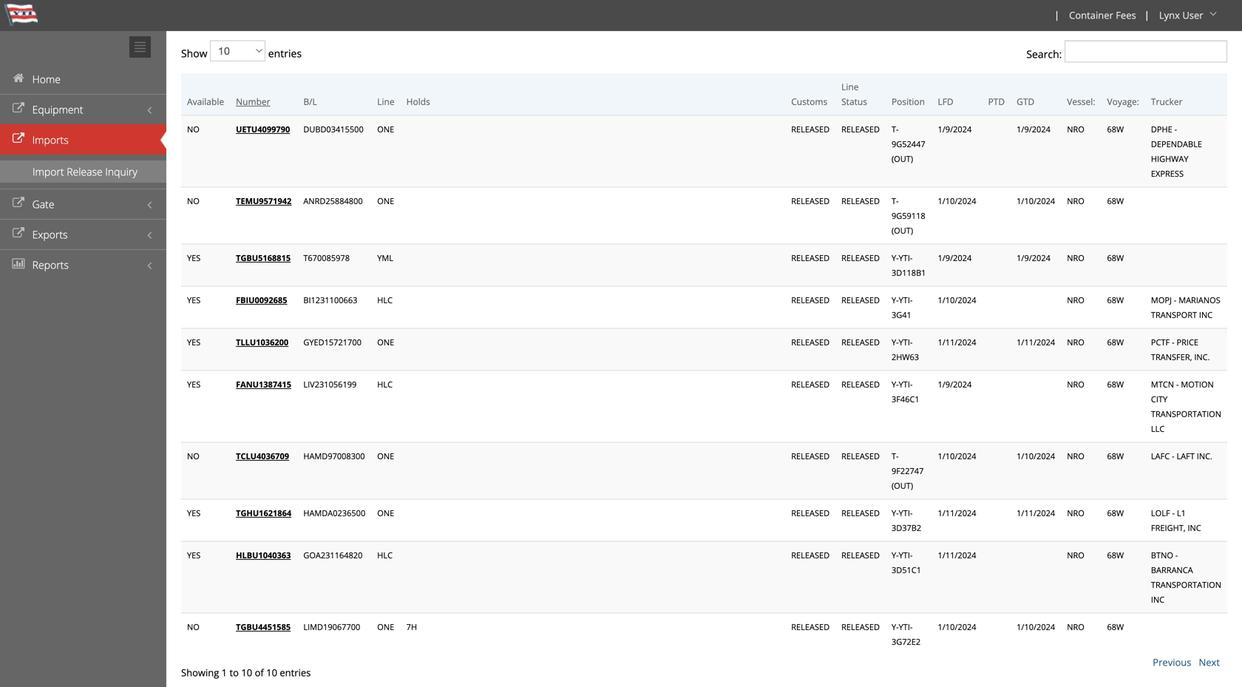 Task type: describe. For each thing, give the bounding box(es) containing it.
motion
[[1182, 379, 1215, 390]]

voyage:: activate to sort column ascending column header
[[1102, 74, 1146, 115]]

y- for y-yti- 3g41
[[892, 294, 899, 306]]

number
[[236, 95, 270, 108]]

no for uetu4099790
[[187, 124, 200, 135]]

yti- for y-yti- 3f46c1
[[899, 379, 913, 390]]

7h
[[407, 621, 417, 633]]

- for lolf
[[1173, 507, 1176, 519]]

holds
[[407, 95, 430, 108]]

1 vertical spatial entries
[[280, 666, 311, 679]]

- for btno
[[1176, 550, 1179, 561]]

imports link
[[0, 124, 166, 155]]

user
[[1183, 9, 1204, 22]]

68w for lafc - laft inc.
[[1108, 451, 1125, 462]]

9g52447
[[892, 138, 926, 149]]

tghu1621864
[[236, 507, 292, 519]]

t- for t- 9f22747 (out)
[[892, 451, 899, 462]]

container fees
[[1070, 9, 1137, 22]]

position
[[892, 95, 925, 108]]

nro for dphe - dependable highway express
[[1068, 124, 1085, 135]]

available
[[187, 95, 224, 108]]

one for anrd25884800
[[377, 195, 394, 206]]

yes for tllu1036200
[[187, 337, 201, 348]]

yti- for y-yti- 3d118b1
[[899, 252, 913, 263]]

show
[[181, 46, 210, 60]]

one for gyed15721700
[[377, 337, 394, 348]]

row containing line status
[[181, 74, 1228, 115]]

3d51c1
[[892, 564, 922, 576]]

import
[[33, 165, 64, 179]]

fbiu0092685
[[236, 294, 287, 306]]

dubd03415500
[[304, 124, 364, 135]]

btno - barranca transportation inc
[[1152, 550, 1222, 605]]

1/9/2024 for y-yti- 3d118b1
[[938, 252, 972, 263]]

trucker
[[1152, 95, 1183, 108]]

t670085978
[[304, 252, 350, 263]]

3f46c1
[[892, 394, 920, 405]]

y- for y-yti- 2hw63
[[892, 337, 899, 348]]

nro for btno - barranca transportation inc
[[1068, 550, 1085, 561]]

home image
[[11, 73, 26, 83]]

trucker: activate to sort column ascending column header
[[1146, 74, 1228, 115]]

y-yti- 3d37b2
[[892, 507, 922, 533]]

nro for pctf - price transfer, inc.
[[1068, 337, 1085, 348]]

hamd97008300
[[304, 451, 365, 462]]

one for hamd97008300
[[377, 451, 394, 462]]

liv231056199
[[304, 379, 357, 390]]

tgbu4451585
[[236, 621, 291, 633]]

line status
[[842, 81, 868, 108]]

3 68w from the top
[[1108, 252, 1125, 263]]

laft
[[1177, 451, 1195, 462]]

t- for t- 9g52447 (out)
[[892, 124, 899, 135]]

bi1231100663
[[304, 294, 358, 306]]

y-yti- 2hw63
[[892, 337, 920, 362]]

to
[[230, 666, 239, 679]]

1/11/2024 for y-yti- 3d37b2
[[938, 507, 977, 519]]

- for pctf
[[1173, 337, 1175, 348]]

y-yti- 3d51c1
[[892, 550, 922, 576]]

status
[[842, 95, 868, 108]]

0 vertical spatial entries
[[266, 46, 302, 60]]

equipment
[[32, 102, 83, 117]]

(out) for t- 9g59118 (out)
[[892, 225, 914, 236]]

lolf - l1 freight, inc
[[1152, 507, 1202, 533]]

no for tclu4036709
[[187, 451, 200, 462]]

llc
[[1152, 423, 1165, 434]]

hlbu1040363
[[236, 550, 291, 561]]

one for limd19067700
[[377, 621, 394, 633]]

yti- for y-yti- 3d51c1
[[899, 550, 913, 561]]

ptd
[[989, 95, 1005, 108]]

yes for tgbu5168815
[[187, 252, 201, 263]]

inc for transport
[[1200, 309, 1213, 320]]

68w for btno - barranca transportation inc
[[1108, 550, 1125, 561]]

1/9/2024 for t- 9g52447 (out)
[[938, 124, 972, 135]]

hlc for bi1231100663
[[377, 294, 393, 306]]

location: activate to sort column ascending column header
[[886, 74, 932, 115]]

external link image for exports
[[11, 228, 26, 239]]

vessel:
[[1068, 95, 1096, 108]]

express
[[1152, 168, 1184, 179]]

t- 9f22747 (out)
[[892, 451, 924, 491]]

home
[[32, 72, 61, 86]]

barranca
[[1152, 564, 1194, 576]]

line for line status
[[842, 81, 859, 93]]

gyed15721700
[[304, 337, 362, 348]]

uetu4099790
[[236, 124, 290, 135]]

t- 9g59118 (out)
[[892, 195, 926, 236]]

container fees link
[[1063, 0, 1142, 31]]

lynx user
[[1160, 9, 1204, 22]]

previous next
[[1154, 656, 1221, 669]]

mtcn - motion city transportation llc
[[1152, 379, 1222, 434]]

search:
[[1027, 47, 1065, 61]]

transfer,
[[1152, 351, 1193, 362]]

hamda0236500
[[304, 507, 366, 519]]

highway
[[1152, 153, 1189, 164]]

3d37b2
[[892, 522, 922, 533]]

yti- for y-yti- 3g41
[[899, 294, 913, 306]]

1
[[222, 666, 227, 679]]

no for temu9571942
[[187, 195, 200, 206]]

btno
[[1152, 550, 1174, 561]]

grid containing show
[[181, 0, 1228, 680]]

yti- for y-yti- 3d37b2
[[899, 507, 913, 519]]

2 10 from the left
[[266, 666, 277, 679]]

9f22747
[[892, 465, 924, 476]]

gtd
[[1017, 95, 1035, 108]]

ptd: activate to sort column ascending column header
[[983, 74, 1011, 115]]

1 10 from the left
[[241, 666, 252, 679]]

next button
[[1200, 656, 1221, 669]]

inc for transportation
[[1152, 594, 1165, 605]]

pctf
[[1152, 337, 1170, 348]]

inc. inside pctf - price transfer, inc.
[[1195, 351, 1211, 362]]

import release inquiry link
[[0, 161, 166, 183]]

bar chart image
[[11, 259, 26, 269]]

3g41
[[892, 309, 912, 320]]



Task type: vqa. For each thing, say whether or not it's contained in the screenshot.


Task type: locate. For each thing, give the bounding box(es) containing it.
exports link
[[0, 219, 166, 249]]

1 vertical spatial transportation
[[1152, 579, 1222, 590]]

10 right of
[[266, 666, 277, 679]]

transportation down city
[[1152, 408, 1222, 419]]

lfd: activate to sort column ascending column header
[[932, 74, 983, 115]]

t- inside t- 9f22747 (out)
[[892, 451, 899, 462]]

external link image left gate
[[11, 198, 26, 208]]

hlc right goa231164820
[[377, 550, 393, 561]]

y- inside y-yti- 3d37b2
[[892, 507, 899, 519]]

(out) down 9g52447
[[892, 153, 914, 164]]

1 vertical spatial external link image
[[11, 198, 26, 208]]

1/9/2024
[[938, 124, 972, 135], [1017, 124, 1051, 135], [938, 252, 972, 263], [1017, 252, 1051, 263], [938, 379, 972, 390]]

(out) inside t- 9g52447 (out)
[[892, 153, 914, 164]]

7 y- from the top
[[892, 621, 899, 633]]

t- up 9f22747
[[892, 451, 899, 462]]

-
[[1175, 124, 1178, 135], [1175, 294, 1177, 306], [1173, 337, 1175, 348], [1177, 379, 1180, 390], [1173, 451, 1175, 462], [1173, 507, 1176, 519], [1176, 550, 1179, 561]]

yti- up 3d118b1
[[899, 252, 913, 263]]

| right fees
[[1145, 8, 1150, 21]]

2 68w from the top
[[1108, 195, 1125, 206]]

- for dphe
[[1175, 124, 1178, 135]]

5 68w from the top
[[1108, 337, 1125, 348]]

external link image for gate
[[11, 198, 26, 208]]

8 68w from the top
[[1108, 507, 1125, 519]]

external link image inside exports link
[[11, 228, 26, 239]]

y- for y-yti- 3f46c1
[[892, 379, 899, 390]]

- inside "lolf - l1 freight, inc"
[[1173, 507, 1176, 519]]

- inside pctf - price transfer, inc.
[[1173, 337, 1175, 348]]

b/l: activate to sort column ascending column header
[[298, 74, 372, 115]]

equipment link
[[0, 94, 166, 124]]

2 vertical spatial t-
[[892, 451, 899, 462]]

fees
[[1116, 9, 1137, 22]]

2 vertical spatial hlc
[[377, 550, 393, 561]]

nro
[[1068, 124, 1085, 135], [1068, 195, 1085, 206], [1068, 252, 1085, 263], [1068, 294, 1085, 306], [1068, 337, 1085, 348], [1068, 379, 1085, 390], [1068, 451, 1085, 462], [1068, 507, 1085, 519], [1068, 550, 1085, 561], [1068, 621, 1085, 633]]

None text field
[[1065, 40, 1228, 63]]

y- inside the y-yti- 3g41
[[892, 294, 899, 306]]

tclu4036709
[[236, 451, 289, 462]]

limd19067700
[[304, 621, 361, 633]]

1 horizontal spatial 10
[[266, 666, 277, 679]]

8 nro from the top
[[1068, 507, 1085, 519]]

freight,
[[1152, 522, 1186, 533]]

gate
[[32, 197, 54, 211]]

release
[[67, 165, 103, 179]]

1 (out) from the top
[[892, 153, 914, 164]]

yti-
[[899, 252, 913, 263], [899, 294, 913, 306], [899, 337, 913, 348], [899, 379, 913, 390], [899, 507, 913, 519], [899, 550, 913, 561], [899, 621, 913, 633]]

entries up number: activate to sort column ascending column header
[[266, 46, 302, 60]]

6 nro from the top
[[1068, 379, 1085, 390]]

external link image inside 'imports' "link"
[[11, 134, 26, 144]]

1 vertical spatial inc.
[[1198, 451, 1213, 462]]

- inside mopj - marianos transport inc
[[1175, 294, 1177, 306]]

no left the temu9571942
[[187, 195, 200, 206]]

yti- inside "y-yti- 2hw63"
[[899, 337, 913, 348]]

t- up 9g52447
[[892, 124, 899, 135]]

6 yti- from the top
[[899, 550, 913, 561]]

hlc for goa231164820
[[377, 550, 393, 561]]

6 one from the top
[[377, 621, 394, 633]]

10 left of
[[241, 666, 252, 679]]

yti- up the 3d37b2
[[899, 507, 913, 519]]

no up showing
[[187, 621, 200, 633]]

68w for mopj - marianos transport inc
[[1108, 294, 1125, 306]]

yml
[[377, 252, 394, 263]]

holds: activate to sort column ascending column header
[[401, 74, 786, 115]]

- inside mtcn - motion city transportation llc
[[1177, 379, 1180, 390]]

previous button
[[1154, 656, 1192, 669]]

- for mopj
[[1175, 294, 1177, 306]]

hlc
[[377, 294, 393, 306], [377, 379, 393, 390], [377, 550, 393, 561]]

y- up 3g72e2
[[892, 621, 899, 633]]

anrd25884800
[[304, 195, 363, 206]]

1/9/2024 for y-yti- 3f46c1
[[938, 379, 972, 390]]

- right "btno"
[[1176, 550, 1179, 561]]

1 vertical spatial external link image
[[11, 228, 26, 239]]

alert containing no
[[181, 115, 1228, 655]]

y- up 2hw63
[[892, 337, 899, 348]]

line status: activate to sort column ascending column header
[[836, 74, 886, 115]]

no
[[187, 124, 200, 135], [187, 195, 200, 206], [187, 451, 200, 462], [187, 621, 200, 633]]

1 t- from the top
[[892, 124, 899, 135]]

3 t- from the top
[[892, 451, 899, 462]]

yti- up 2hw63
[[899, 337, 913, 348]]

2 vertical spatial inc
[[1152, 594, 1165, 605]]

yti- up 3g41
[[899, 294, 913, 306]]

10 68w from the top
[[1108, 621, 1125, 633]]

y-yti- 3g72e2
[[892, 621, 921, 647]]

number: activate to sort column ascending column header
[[230, 74, 298, 115]]

next
[[1200, 656, 1221, 669]]

2 yti- from the top
[[899, 294, 913, 306]]

import release inquiry
[[33, 165, 137, 179]]

home link
[[0, 64, 166, 94]]

transport
[[1152, 309, 1198, 320]]

marianos
[[1179, 294, 1221, 306]]

yti- for y-yti- 3g72e2
[[899, 621, 913, 633]]

2 external link image from the top
[[11, 228, 26, 239]]

t- up 9g59118
[[892, 195, 899, 206]]

lynx
[[1160, 9, 1181, 22]]

one
[[377, 124, 394, 135], [377, 195, 394, 206], [377, 337, 394, 348], [377, 451, 394, 462], [377, 507, 394, 519], [377, 621, 394, 633]]

one right hamd97008300
[[377, 451, 394, 462]]

one down line: activate to sort column ascending column header
[[377, 124, 394, 135]]

0 horizontal spatial 10
[[241, 666, 252, 679]]

hlc down yml
[[377, 294, 393, 306]]

angle down image
[[1207, 9, 1221, 19]]

|
[[1055, 8, 1060, 21], [1145, 8, 1150, 21]]

pctf - price transfer, inc.
[[1152, 337, 1211, 362]]

5 nro from the top
[[1068, 337, 1085, 348]]

t- for t- 9g59118 (out)
[[892, 195, 899, 206]]

no down available
[[187, 124, 200, 135]]

(out) down 9f22747
[[892, 480, 914, 491]]

0 vertical spatial hlc
[[377, 294, 393, 306]]

y- up 3d51c1
[[892, 550, 899, 561]]

9g59118
[[892, 210, 926, 221]]

1 transportation from the top
[[1152, 408, 1222, 419]]

t- 9g52447 (out)
[[892, 124, 926, 164]]

showing
[[181, 666, 219, 679]]

- right mtcn
[[1177, 379, 1180, 390]]

y- for y-yti- 3d118b1
[[892, 252, 899, 263]]

yes left 'fbiu0092685'
[[187, 294, 201, 306]]

inc
[[1200, 309, 1213, 320], [1188, 522, 1202, 533], [1152, 594, 1165, 605]]

yti- inside y-yti- 3d37b2
[[899, 507, 913, 519]]

1 vertical spatial (out)
[[892, 225, 914, 236]]

city
[[1152, 394, 1168, 405]]

yti- inside y-yti- 3f46c1
[[899, 379, 913, 390]]

2 nro from the top
[[1068, 195, 1085, 206]]

external link image down home image
[[11, 103, 26, 114]]

yes left hlbu1040363 at the bottom left
[[187, 550, 201, 561]]

3 yes from the top
[[187, 337, 201, 348]]

- left laft at the bottom
[[1173, 451, 1175, 462]]

(out) inside t- 9g59118 (out)
[[892, 225, 914, 236]]

yes for fanu1387415
[[187, 379, 201, 390]]

y- inside y-yti- 3d118b1
[[892, 252, 899, 263]]

inc. down price
[[1195, 351, 1211, 362]]

yti- inside y-yti- 3g72e2
[[899, 621, 913, 633]]

fanu1387415
[[236, 379, 291, 390]]

3 nro from the top
[[1068, 252, 1085, 263]]

y- inside y-yti- 3d51c1
[[892, 550, 899, 561]]

voyage:
[[1108, 95, 1140, 108]]

- right mopj
[[1175, 294, 1177, 306]]

inc. right laft at the bottom
[[1198, 451, 1213, 462]]

line inside column header
[[377, 95, 395, 108]]

lynx user link
[[1153, 0, 1227, 31]]

line inside line status
[[842, 81, 859, 93]]

1 yti- from the top
[[899, 252, 913, 263]]

one right gyed15721700
[[377, 337, 394, 348]]

1/11/2024 for y-yti- 3d51c1
[[938, 550, 977, 561]]

yti- inside y-yti- 3d118b1
[[899, 252, 913, 263]]

1 horizontal spatial line
[[842, 81, 859, 93]]

- for mtcn
[[1177, 379, 1180, 390]]

reports
[[32, 258, 69, 272]]

4 yti- from the top
[[899, 379, 913, 390]]

3g72e2
[[892, 636, 921, 647]]

mopj
[[1152, 294, 1173, 306]]

y- for y-yti- 3d51c1
[[892, 550, 899, 561]]

0 vertical spatial (out)
[[892, 153, 914, 164]]

0 vertical spatial external link image
[[11, 103, 26, 114]]

2 one from the top
[[377, 195, 394, 206]]

yes for hlbu1040363
[[187, 550, 201, 561]]

customs: activate to sort column ascending column header
[[786, 74, 836, 115]]

exports
[[32, 227, 68, 242]]

9 68w from the top
[[1108, 550, 1125, 561]]

3 y- from the top
[[892, 337, 899, 348]]

6 68w from the top
[[1108, 379, 1125, 390]]

nro for lafc - laft inc.
[[1068, 451, 1085, 462]]

5 y- from the top
[[892, 507, 899, 519]]

dphe - dependable highway express
[[1152, 124, 1203, 179]]

line: activate to sort column ascending column header
[[372, 74, 401, 115]]

inc inside "lolf - l1 freight, inc"
[[1188, 522, 1202, 533]]

0 vertical spatial t-
[[892, 124, 899, 135]]

b/l
[[304, 95, 317, 108]]

line for line
[[377, 95, 395, 108]]

1 nro from the top
[[1068, 124, 1085, 135]]

tllu1036200
[[236, 337, 289, 348]]

hlc for liv231056199
[[377, 379, 393, 390]]

yti- up 3g72e2
[[899, 621, 913, 633]]

2 yes from the top
[[187, 294, 201, 306]]

external link image
[[11, 134, 26, 144], [11, 198, 26, 208]]

showing 1 to 10 of 10 entries
[[181, 666, 311, 679]]

yes for fbiu0092685
[[187, 294, 201, 306]]

1/11/2024 for y-yti- 2hw63
[[938, 337, 977, 348]]

1 y- from the top
[[892, 252, 899, 263]]

y- for y-yti- 3d37b2
[[892, 507, 899, 519]]

- inside dphe - dependable highway express
[[1175, 124, 1178, 135]]

row
[[181, 74, 1228, 115]]

gtd: activate to sort column ascending column header
[[1011, 74, 1062, 115]]

inc down marianos
[[1200, 309, 1213, 320]]

4 68w from the top
[[1108, 294, 1125, 306]]

(out) inside t- 9f22747 (out)
[[892, 480, 914, 491]]

0 vertical spatial inc
[[1200, 309, 1213, 320]]

1 one from the top
[[377, 124, 394, 135]]

6 y- from the top
[[892, 550, 899, 561]]

t- inside t- 9g59118 (out)
[[892, 195, 899, 206]]

mtcn
[[1152, 379, 1175, 390]]

released
[[792, 124, 830, 135], [842, 124, 880, 135], [792, 195, 830, 206], [842, 195, 880, 206], [792, 252, 830, 263], [842, 252, 880, 263], [792, 294, 830, 306], [842, 294, 880, 306], [792, 337, 830, 348], [842, 337, 880, 348], [792, 379, 830, 390], [842, 379, 880, 390], [792, 451, 830, 462], [842, 451, 880, 462], [792, 507, 830, 519], [842, 507, 880, 519], [792, 550, 830, 561], [842, 550, 880, 561], [792, 621, 830, 633], [842, 621, 880, 633]]

one left 7h
[[377, 621, 394, 633]]

lolf
[[1152, 507, 1171, 519]]

6 yes from the top
[[187, 550, 201, 561]]

3 one from the top
[[377, 337, 394, 348]]

yti- up '3f46c1'
[[899, 379, 913, 390]]

- for lafc
[[1173, 451, 1175, 462]]

2 (out) from the top
[[892, 225, 914, 236]]

2 no from the top
[[187, 195, 200, 206]]

1 yes from the top
[[187, 252, 201, 263]]

inc inside mopj - marianos transport inc
[[1200, 309, 1213, 320]]

one right the hamda0236500 at bottom
[[377, 507, 394, 519]]

line up status at the right top
[[842, 81, 859, 93]]

4 nro from the top
[[1068, 294, 1085, 306]]

68w for pctf - price transfer, inc.
[[1108, 337, 1125, 348]]

external link image left the imports
[[11, 134, 26, 144]]

alert
[[181, 115, 1228, 655]]

2hw63
[[892, 351, 920, 362]]

t- inside t- 9g52447 (out)
[[892, 124, 899, 135]]

transportation
[[1152, 408, 1222, 419], [1152, 579, 1222, 590]]

7 yti- from the top
[[899, 621, 913, 633]]

68w for lolf - l1 freight, inc
[[1108, 507, 1125, 519]]

4 one from the top
[[377, 451, 394, 462]]

one for dubd03415500
[[377, 124, 394, 135]]

y- up '3f46c1'
[[892, 379, 899, 390]]

2 t- from the top
[[892, 195, 899, 206]]

inc right freight,
[[1188, 522, 1202, 533]]

(out) down 9g59118
[[892, 225, 914, 236]]

1 vertical spatial line
[[377, 95, 395, 108]]

yes left fanu1387415
[[187, 379, 201, 390]]

lafc - laft inc.
[[1152, 451, 1213, 462]]

inc down the barranca
[[1152, 594, 1165, 605]]

0 horizontal spatial line
[[377, 95, 395, 108]]

y-yti- 3g41
[[892, 294, 913, 320]]

3 no from the top
[[187, 451, 200, 462]]

tgbu5168815
[[236, 252, 291, 263]]

2 hlc from the top
[[377, 379, 393, 390]]

0 horizontal spatial |
[[1055, 8, 1060, 21]]

container
[[1070, 9, 1114, 22]]

available: activate to sort column ascending column header
[[181, 74, 230, 115]]

entries right of
[[280, 666, 311, 679]]

external link image inside gate link
[[11, 198, 26, 208]]

grid
[[181, 0, 1228, 680]]

yti- up 3d51c1
[[899, 550, 913, 561]]

68w for dphe - dependable highway express
[[1108, 124, 1125, 135]]

yes left tghu1621864
[[187, 507, 201, 519]]

yti- inside y-yti- 3d51c1
[[899, 550, 913, 561]]

yes left tllu1036200
[[187, 337, 201, 348]]

0 vertical spatial external link image
[[11, 134, 26, 144]]

0 vertical spatial transportation
[[1152, 408, 1222, 419]]

t-
[[892, 124, 899, 135], [892, 195, 899, 206], [892, 451, 899, 462]]

- inside the btno - barranca transportation inc
[[1176, 550, 1179, 561]]

line
[[842, 81, 859, 93], [377, 95, 395, 108]]

2 y- from the top
[[892, 294, 899, 306]]

of
[[255, 666, 264, 679]]

y- for y-yti- 3g72e2
[[892, 621, 899, 633]]

68w for mtcn - motion city transportation llc
[[1108, 379, 1125, 390]]

1 vertical spatial hlc
[[377, 379, 393, 390]]

hlc right liv231056199
[[377, 379, 393, 390]]

- left l1
[[1173, 507, 1176, 519]]

yti- for y-yti- 2hw63
[[899, 337, 913, 348]]

y- up the 3d37b2
[[892, 507, 899, 519]]

inc for freight,
[[1188, 522, 1202, 533]]

nro for mopj - marianos transport inc
[[1068, 294, 1085, 306]]

9 nro from the top
[[1068, 550, 1085, 561]]

3 yti- from the top
[[899, 337, 913, 348]]

7 nro from the top
[[1068, 451, 1085, 462]]

0 vertical spatial inc.
[[1195, 351, 1211, 362]]

reports link
[[0, 249, 166, 280]]

2 vertical spatial (out)
[[892, 480, 914, 491]]

goa231164820
[[304, 550, 363, 561]]

2 | from the left
[[1145, 8, 1150, 21]]

1 hlc from the top
[[377, 294, 393, 306]]

one right 'anrd25884800'
[[377, 195, 394, 206]]

inc inside the btno - barranca transportation inc
[[1152, 594, 1165, 605]]

- right pctf
[[1173, 337, 1175, 348]]

previous
[[1154, 656, 1192, 669]]

1 no from the top
[[187, 124, 200, 135]]

y- inside y-yti- 3f46c1
[[892, 379, 899, 390]]

3 hlc from the top
[[377, 550, 393, 561]]

7 68w from the top
[[1108, 451, 1125, 462]]

4 no from the top
[[187, 621, 200, 633]]

y- up 3d118b1
[[892, 252, 899, 263]]

1 horizontal spatial |
[[1145, 8, 1150, 21]]

y-
[[892, 252, 899, 263], [892, 294, 899, 306], [892, 337, 899, 348], [892, 379, 899, 390], [892, 507, 899, 519], [892, 550, 899, 561], [892, 621, 899, 633]]

gate link
[[0, 189, 166, 219]]

3d118b1
[[892, 267, 927, 278]]

external link image
[[11, 103, 26, 114], [11, 228, 26, 239]]

2 external link image from the top
[[11, 198, 26, 208]]

customs
[[792, 95, 828, 108]]

y- inside y-yti- 3g72e2
[[892, 621, 899, 633]]

transportation down the barranca
[[1152, 579, 1222, 590]]

yti- inside the y-yti- 3g41
[[899, 294, 913, 306]]

no left tclu4036709
[[187, 451, 200, 462]]

y- inside "y-yti- 2hw63"
[[892, 337, 899, 348]]

5 yes from the top
[[187, 507, 201, 519]]

yes for tghu1621864
[[187, 507, 201, 519]]

vessel:: activate to sort column ascending column header
[[1062, 74, 1102, 115]]

1 external link image from the top
[[11, 134, 26, 144]]

temu9571942
[[236, 195, 292, 206]]

nro for lolf - l1 freight, inc
[[1068, 507, 1085, 519]]

external link image for equipment
[[11, 103, 26, 114]]

(out) for t- 9g52447 (out)
[[892, 153, 914, 164]]

no for tgbu4451585
[[187, 621, 200, 633]]

2 transportation from the top
[[1152, 579, 1222, 590]]

5 yti- from the top
[[899, 507, 913, 519]]

| left container
[[1055, 8, 1060, 21]]

nro for mtcn - motion city transportation llc
[[1068, 379, 1085, 390]]

1 68w from the top
[[1108, 124, 1125, 135]]

yes left tgbu5168815
[[187, 252, 201, 263]]

0 vertical spatial line
[[842, 81, 859, 93]]

external link image for imports
[[11, 134, 26, 144]]

- right dphe
[[1175, 124, 1178, 135]]

5 one from the top
[[377, 507, 394, 519]]

10
[[241, 666, 252, 679], [266, 666, 277, 679]]

3 (out) from the top
[[892, 480, 914, 491]]

y-yti- 3d118b1
[[892, 252, 927, 278]]

price
[[1177, 337, 1199, 348]]

4 yes from the top
[[187, 379, 201, 390]]

external link image up bar chart icon
[[11, 228, 26, 239]]

1 vertical spatial inc
[[1188, 522, 1202, 533]]

none text field inside grid
[[1065, 40, 1228, 63]]

4 y- from the top
[[892, 379, 899, 390]]

68w
[[1108, 124, 1125, 135], [1108, 195, 1125, 206], [1108, 252, 1125, 263], [1108, 294, 1125, 306], [1108, 337, 1125, 348], [1108, 379, 1125, 390], [1108, 451, 1125, 462], [1108, 507, 1125, 519], [1108, 550, 1125, 561], [1108, 621, 1125, 633]]

line left holds
[[377, 95, 395, 108]]

(out) for t- 9f22747 (out)
[[892, 480, 914, 491]]

l1
[[1178, 507, 1187, 519]]

10 nro from the top
[[1068, 621, 1085, 633]]

1 vertical spatial t-
[[892, 195, 899, 206]]

external link image inside equipment link
[[11, 103, 26, 114]]

1 | from the left
[[1055, 8, 1060, 21]]

mopj - marianos transport inc
[[1152, 294, 1221, 320]]

dependable
[[1152, 138, 1203, 149]]

1 external link image from the top
[[11, 103, 26, 114]]

y- up 3g41
[[892, 294, 899, 306]]

lfd
[[938, 95, 954, 108]]

one for hamda0236500
[[377, 507, 394, 519]]



